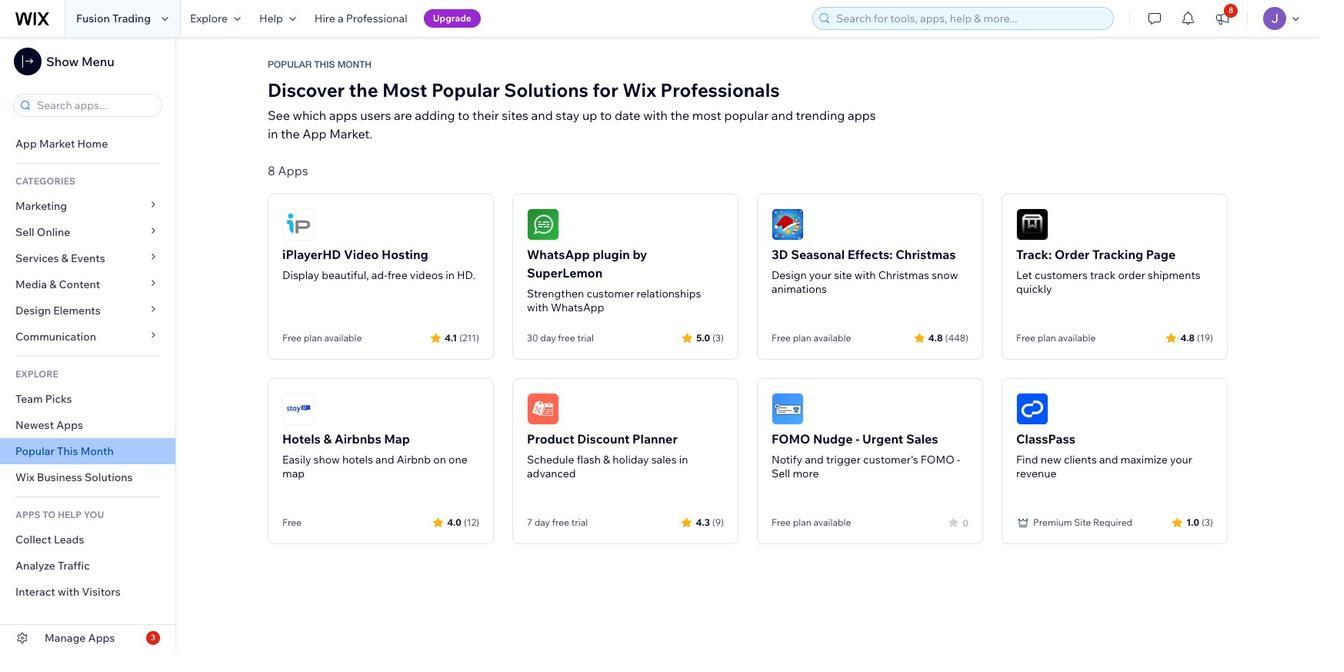 Task type: locate. For each thing, give the bounding box(es) containing it.
1 vertical spatial wix
[[15, 471, 35, 485]]

product discount planner logo image
[[527, 393, 559, 425]]

the down see
[[281, 126, 300, 142]]

free plan available for video
[[282, 332, 362, 344]]

plan down more
[[793, 517, 811, 529]]

& for airbnbs
[[323, 432, 332, 447]]

0 vertical spatial whatsapp
[[527, 247, 590, 262]]

4.0 (12)
[[447, 517, 479, 528]]

which
[[293, 108, 326, 123]]

1 vertical spatial popular this month
[[15, 445, 114, 459]]

and right notify
[[805, 453, 824, 467]]

3
[[151, 633, 155, 643]]

product discount planner schedule flash & holiday sales in advanced
[[527, 432, 688, 481]]

date
[[615, 108, 640, 123]]

video
[[344, 247, 379, 262]]

hotels & airbnbs map easily show hotels and airbnb on one map
[[282, 432, 468, 481]]

1 horizontal spatial this
[[314, 59, 335, 70]]

available down animations
[[813, 332, 851, 344]]

1 vertical spatial apps
[[56, 418, 83, 432]]

sell inside fomo nudge - urgent sales notify and trigger customer's fomo - sell more
[[772, 467, 790, 481]]

& for content
[[49, 278, 56, 292]]

0 horizontal spatial popular this month
[[15, 445, 114, 459]]

most
[[382, 78, 427, 102]]

1 vertical spatial this
[[57, 445, 78, 459]]

popular
[[268, 59, 312, 70], [432, 78, 500, 102], [15, 445, 55, 459]]

Search apps... field
[[32, 95, 157, 116]]

free down animations
[[772, 332, 791, 344]]

content
[[59, 278, 100, 292]]

with inside the see which apps users are adding to their sites and stay up to date with the most popular and trending apps in the app market.
[[643, 108, 668, 123]]

day right 7
[[534, 517, 550, 529]]

& inside hotels & airbnbs map easily show hotels and airbnb on one map
[[323, 432, 332, 447]]

order
[[1055, 247, 1090, 262]]

this
[[314, 59, 335, 70], [57, 445, 78, 459]]

app inside sidebar 'element'
[[15, 137, 37, 151]]

2 horizontal spatial in
[[679, 453, 688, 467]]

app down which
[[303, 126, 327, 142]]

interact with visitors
[[15, 585, 121, 599]]

Search for tools, apps, help & more... field
[[832, 8, 1109, 29]]

2 4.8 from the left
[[1180, 332, 1195, 343]]

track
[[1090, 268, 1116, 282]]

(9)
[[712, 517, 724, 528]]

month down newest apps link
[[80, 445, 114, 459]]

4.8 left (19)
[[1180, 332, 1195, 343]]

0 horizontal spatial solutions
[[85, 471, 133, 485]]

2 vertical spatial the
[[281, 126, 300, 142]]

0 vertical spatial popular this month
[[268, 59, 372, 70]]

apps up the iplayerhd video hosting logo
[[278, 163, 308, 178]]

0 vertical spatial fomo
[[772, 432, 810, 447]]

apps for manage apps
[[88, 632, 115, 645]]

whatsapp up 30 day free trial
[[551, 301, 604, 315]]

0 vertical spatial solutions
[[504, 78, 588, 102]]

1 vertical spatial sell
[[772, 467, 790, 481]]

map
[[282, 467, 305, 481]]

christmas up 'snow'
[[896, 247, 956, 262]]

with inside whatsapp plugin by superlemon strengthen customer relationships with whatsapp
[[527, 301, 548, 315]]

apps for newest apps
[[56, 418, 83, 432]]

1 vertical spatial trial
[[571, 517, 588, 529]]

wix left business
[[15, 471, 35, 485]]

in right 'sales'
[[679, 453, 688, 467]]

1 vertical spatial (3)
[[1202, 517, 1213, 528]]

1 vertical spatial in
[[446, 268, 455, 282]]

(3) right 1.0
[[1202, 517, 1213, 528]]

with inside interact with visitors link
[[58, 585, 79, 599]]

discover the most popular solutions for wix professionals
[[268, 78, 780, 102]]

collect leads link
[[0, 527, 175, 553]]

1 horizontal spatial 8
[[1229, 5, 1233, 15]]

1 horizontal spatial (3)
[[1202, 517, 1213, 528]]

1 vertical spatial fomo
[[921, 453, 955, 467]]

8
[[1229, 5, 1233, 15], [268, 163, 275, 178]]

your down seasonal
[[809, 268, 832, 282]]

apps to help you
[[15, 509, 104, 521]]

free for 7 day free trial
[[552, 517, 569, 529]]

(3) right 5.0
[[713, 332, 724, 343]]

notify
[[772, 453, 802, 467]]

to right up in the left top of the page
[[600, 108, 612, 123]]

hotels & airbnbs map logo image
[[282, 393, 315, 425]]

1 vertical spatial your
[[1170, 453, 1192, 467]]

business
[[37, 471, 82, 485]]

& inside product discount planner schedule flash & holiday sales in advanced
[[603, 453, 610, 467]]

1 vertical spatial popular
[[432, 78, 500, 102]]

your inside 'classpass find new clients and maximize your revenue'
[[1170, 453, 1192, 467]]

available down more
[[813, 517, 851, 529]]

and down map at the bottom left
[[375, 453, 394, 467]]

1 horizontal spatial to
[[600, 108, 612, 123]]

and inside fomo nudge - urgent sales notify and trigger customer's fomo - sell more
[[805, 453, 824, 467]]

in inside product discount planner schedule flash & holiday sales in advanced
[[679, 453, 688, 467]]

customers
[[1035, 268, 1088, 282]]

1 vertical spatial day
[[534, 517, 550, 529]]

& inside "link"
[[49, 278, 56, 292]]

maximize
[[1121, 453, 1168, 467]]

videos
[[410, 268, 443, 282]]

design down media at the left top
[[15, 304, 51, 318]]

free plan available down quickly
[[1016, 332, 1096, 344]]

customer
[[586, 287, 634, 301]]

in down see
[[268, 126, 278, 142]]

the up users
[[349, 78, 378, 102]]

& right media at the left top
[[49, 278, 56, 292]]

30
[[527, 332, 538, 344]]

superlemon
[[527, 265, 603, 281]]

available for design
[[813, 332, 851, 344]]

fusion trading
[[76, 12, 151, 25]]

shipments
[[1148, 268, 1201, 282]]

newest apps
[[15, 418, 83, 432]]

media
[[15, 278, 47, 292]]

your inside 3d seasonal effects: christmas design your site with christmas snow animations
[[809, 268, 832, 282]]

explore
[[190, 12, 228, 25]]

0 horizontal spatial your
[[809, 268, 832, 282]]

popular
[[724, 108, 769, 123]]

holiday
[[613, 453, 649, 467]]

1 horizontal spatial app
[[303, 126, 327, 142]]

whatsapp plugin by  superlemon logo image
[[527, 208, 559, 241]]

popular up "discover"
[[268, 59, 312, 70]]

1 horizontal spatial wix
[[622, 78, 656, 102]]

2 apps from the left
[[848, 108, 876, 123]]

popular this month inside sidebar 'element'
[[15, 445, 114, 459]]

2 vertical spatial free
[[552, 517, 569, 529]]

free right 30
[[558, 332, 575, 344]]

0 horizontal spatial (3)
[[713, 332, 724, 343]]

free down hosting
[[387, 268, 408, 282]]

product
[[527, 432, 574, 447]]

classpass find new clients and maximize your revenue
[[1016, 432, 1192, 481]]

2 horizontal spatial the
[[670, 108, 689, 123]]

0 vertical spatial design
[[772, 268, 807, 282]]

0 vertical spatial month
[[337, 59, 372, 70]]

free for track:
[[1016, 332, 1035, 344]]

& left 'events'
[[61, 252, 68, 265]]

this up "discover"
[[314, 59, 335, 70]]

site
[[834, 268, 852, 282]]

users
[[360, 108, 391, 123]]

0 horizontal spatial app
[[15, 137, 37, 151]]

newest apps link
[[0, 412, 175, 438]]

wix
[[622, 78, 656, 102], [15, 471, 35, 485]]

with inside 3d seasonal effects: christmas design your site with christmas snow animations
[[854, 268, 876, 282]]

popular down 'newest'
[[15, 445, 55, 459]]

apps right trending
[[848, 108, 876, 123]]

1 horizontal spatial in
[[446, 268, 455, 282]]

fomo nudge - urgent sales logo image
[[772, 393, 804, 425]]

classpass logo image
[[1016, 393, 1049, 425]]

0 horizontal spatial sell
[[15, 225, 34, 239]]

1 4.8 from the left
[[928, 332, 943, 343]]

1 horizontal spatial 4.8
[[1180, 332, 1195, 343]]

1 horizontal spatial apps
[[848, 108, 876, 123]]

free down map
[[282, 517, 302, 529]]

popular this month up business
[[15, 445, 114, 459]]

hire
[[315, 12, 335, 25]]

free for iplayerhd
[[282, 332, 302, 344]]

trial for 30 day free trial
[[577, 332, 594, 344]]

see
[[268, 108, 290, 123]]

0 horizontal spatial apps
[[56, 418, 83, 432]]

1 horizontal spatial sell
[[772, 467, 790, 481]]

- right customer's
[[957, 453, 960, 467]]

available for let
[[1058, 332, 1096, 344]]

1 vertical spatial free
[[558, 332, 575, 344]]

and right the clients
[[1099, 453, 1118, 467]]

1 vertical spatial 8
[[268, 163, 275, 178]]

trial right 7
[[571, 517, 588, 529]]

free down 'display'
[[282, 332, 302, 344]]

sell left online
[[15, 225, 34, 239]]

0 horizontal spatial fomo
[[772, 432, 810, 447]]

plan down animations
[[793, 332, 811, 344]]

1 horizontal spatial design
[[772, 268, 807, 282]]

solutions down 'popular this month' link
[[85, 471, 133, 485]]

0 horizontal spatial design
[[15, 304, 51, 318]]

trial
[[577, 332, 594, 344], [571, 517, 588, 529]]

1 horizontal spatial month
[[337, 59, 372, 70]]

& for events
[[61, 252, 68, 265]]

hire a professional
[[315, 12, 407, 25]]

interact with visitors link
[[0, 579, 175, 605]]

professional
[[346, 12, 407, 25]]

available down beautiful,
[[324, 332, 362, 344]]

manage apps
[[45, 632, 115, 645]]

with right the date
[[643, 108, 668, 123]]

fomo down "sales"
[[921, 453, 955, 467]]

easily
[[282, 453, 311, 467]]

1 horizontal spatial the
[[349, 78, 378, 102]]

1 vertical spatial the
[[670, 108, 689, 123]]

free down quickly
[[1016, 332, 1035, 344]]

1 horizontal spatial fomo
[[921, 453, 955, 467]]

0 vertical spatial apps
[[278, 163, 308, 178]]

free plan available down animations
[[772, 332, 851, 344]]

- right the nudge
[[856, 432, 860, 447]]

0 horizontal spatial wix
[[15, 471, 35, 485]]

0 vertical spatial your
[[809, 268, 832, 282]]

2 vertical spatial in
[[679, 453, 688, 467]]

1 horizontal spatial your
[[1170, 453, 1192, 467]]

design down 3d
[[772, 268, 807, 282]]

0 vertical spatial in
[[268, 126, 278, 142]]

solutions inside wix business solutions link
[[85, 471, 133, 485]]

1 vertical spatial -
[[957, 453, 960, 467]]

1 vertical spatial month
[[80, 445, 114, 459]]

0
[[963, 517, 969, 529]]

apps right manage
[[88, 632, 115, 645]]

0 horizontal spatial 4.8
[[928, 332, 943, 343]]

design inside 3d seasonal effects: christmas design your site with christmas snow animations
[[772, 268, 807, 282]]

free for 3d
[[772, 332, 791, 344]]

apps down the picks
[[56, 418, 83, 432]]

30 day free trial
[[527, 332, 594, 344]]

christmas down "effects:"
[[878, 268, 929, 282]]

0 vertical spatial free
[[387, 268, 408, 282]]

0 horizontal spatial -
[[856, 432, 860, 447]]

1 horizontal spatial -
[[957, 453, 960, 467]]

& up show
[[323, 432, 332, 447]]

elements
[[53, 304, 101, 318]]

by
[[633, 247, 647, 262]]

2 vertical spatial apps
[[88, 632, 115, 645]]

0 horizontal spatial month
[[80, 445, 114, 459]]

4.3
[[696, 517, 710, 528]]

available for beautiful,
[[324, 332, 362, 344]]

4.8 for track: order tracking page
[[1180, 332, 1195, 343]]

1.0
[[1186, 517, 1200, 528]]

free for fomo
[[772, 517, 791, 529]]

to left their
[[458, 108, 470, 123]]

0 vertical spatial sell
[[15, 225, 34, 239]]

0 horizontal spatial to
[[458, 108, 470, 123]]

2 horizontal spatial popular
[[432, 78, 500, 102]]

app left market
[[15, 137, 37, 151]]

sales
[[906, 432, 938, 447]]

free down notify
[[772, 517, 791, 529]]

0 vertical spatial -
[[856, 432, 860, 447]]

apps up "market."
[[329, 108, 357, 123]]

0 horizontal spatial this
[[57, 445, 78, 459]]

fomo nudge - urgent sales notify and trigger customer's fomo - sell more
[[772, 432, 960, 481]]

fomo up notify
[[772, 432, 810, 447]]

apps
[[278, 163, 308, 178], [56, 418, 83, 432], [88, 632, 115, 645]]

4.8 left (448)
[[928, 332, 943, 343]]

trial down customer
[[577, 332, 594, 344]]

1 vertical spatial solutions
[[85, 471, 133, 485]]

0 vertical spatial popular
[[268, 59, 312, 70]]

free right 7
[[552, 517, 569, 529]]

0 horizontal spatial the
[[281, 126, 300, 142]]

0 horizontal spatial popular
[[15, 445, 55, 459]]

in inside iplayerhd video hosting display beautiful, ad-free videos in hd.
[[446, 268, 455, 282]]

month down hire a professional
[[337, 59, 372, 70]]

this up the wix business solutions at bottom
[[57, 445, 78, 459]]

your right maximize
[[1170, 453, 1192, 467]]

with up 30
[[527, 301, 548, 315]]

4.3 (9)
[[696, 517, 724, 528]]

1 horizontal spatial apps
[[88, 632, 115, 645]]

in for product discount planner
[[679, 453, 688, 467]]

3d seasonal effects: christmas logo image
[[772, 208, 804, 241]]

solutions up "stay"
[[504, 78, 588, 102]]

design elements
[[15, 304, 101, 318]]

whatsapp up superlemon
[[527, 247, 590, 262]]

1 vertical spatial design
[[15, 304, 51, 318]]

2 vertical spatial popular
[[15, 445, 55, 459]]

(448)
[[945, 332, 969, 343]]

day
[[540, 332, 556, 344], [534, 517, 550, 529]]

iplayerhd video hosting logo image
[[282, 208, 315, 241]]

1 horizontal spatial solutions
[[504, 78, 588, 102]]

show
[[46, 54, 79, 69]]

popular up their
[[432, 78, 500, 102]]

(3)
[[713, 332, 724, 343], [1202, 517, 1213, 528]]

4.8
[[928, 332, 943, 343], [1180, 332, 1195, 343]]

& right flash
[[603, 453, 610, 467]]

-
[[856, 432, 860, 447], [957, 453, 960, 467]]

and
[[531, 108, 553, 123], [771, 108, 793, 123], [375, 453, 394, 467], [805, 453, 824, 467], [1099, 453, 1118, 467]]

in
[[268, 126, 278, 142], [446, 268, 455, 282], [679, 453, 688, 467]]

0 horizontal spatial apps
[[329, 108, 357, 123]]

and left "stay"
[[531, 108, 553, 123]]

sites
[[502, 108, 529, 123]]

0 horizontal spatial in
[[268, 126, 278, 142]]

7
[[527, 517, 532, 529]]

0 vertical spatial trial
[[577, 332, 594, 344]]

hosting
[[382, 247, 428, 262]]

plan down quickly
[[1038, 332, 1056, 344]]

1 horizontal spatial popular this month
[[268, 59, 372, 70]]

you
[[84, 509, 104, 521]]

free for 30 day free trial
[[558, 332, 575, 344]]

free plan available down 'display'
[[282, 332, 362, 344]]

8 inside button
[[1229, 5, 1233, 15]]

2 horizontal spatial apps
[[278, 163, 308, 178]]

the left most
[[670, 108, 689, 123]]

day right 30
[[540, 332, 556, 344]]

0 vertical spatial day
[[540, 332, 556, 344]]

0 vertical spatial 8
[[1229, 5, 1233, 15]]

0 vertical spatial (3)
[[713, 332, 724, 343]]

sell left more
[[772, 467, 790, 481]]

available down customers
[[1058, 332, 1096, 344]]

hotels
[[342, 453, 373, 467]]

plan down 'display'
[[304, 332, 322, 344]]

with down 'traffic' on the left of the page
[[58, 585, 79, 599]]

with down "effects:"
[[854, 268, 876, 282]]

free plan available down more
[[772, 517, 851, 529]]

show
[[314, 453, 340, 467]]

0 horizontal spatial 8
[[268, 163, 275, 178]]

customer's
[[863, 453, 918, 467]]

most
[[692, 108, 721, 123]]

apps inside newest apps link
[[56, 418, 83, 432]]

in left hd.
[[446, 268, 455, 282]]

airbnb
[[397, 453, 431, 467]]

popular this month up "discover"
[[268, 59, 372, 70]]

solutions
[[504, 78, 588, 102], [85, 471, 133, 485]]

4.8 (19)
[[1180, 332, 1213, 343]]

wix up the date
[[622, 78, 656, 102]]



Task type: vqa. For each thing, say whether or not it's contained in the screenshot.
4.3
yes



Task type: describe. For each thing, give the bounding box(es) containing it.
in for iplayerhd video hosting
[[446, 268, 455, 282]]

beautiful,
[[322, 268, 369, 282]]

planner
[[632, 432, 678, 447]]

one
[[449, 453, 468, 467]]

flash
[[577, 453, 601, 467]]

interact
[[15, 585, 55, 599]]

wix business solutions
[[15, 471, 133, 485]]

required
[[1093, 517, 1133, 529]]

8 for 8
[[1229, 5, 1233, 15]]

clients
[[1064, 453, 1097, 467]]

help
[[259, 12, 283, 25]]

design inside sidebar 'element'
[[15, 304, 51, 318]]

sidebar element
[[0, 37, 176, 652]]

display
[[282, 268, 319, 282]]

track: order tracking page logo image
[[1016, 208, 1049, 241]]

see which apps users are adding to their sites and stay up to date with the most popular and trending apps in the app market.
[[268, 108, 876, 142]]

4.1
[[445, 332, 457, 343]]

free plan available for seasonal
[[772, 332, 851, 344]]

marketing link
[[0, 193, 175, 219]]

available for sales
[[813, 517, 851, 529]]

3d seasonal effects: christmas design your site with christmas snow animations
[[772, 247, 958, 296]]

services
[[15, 252, 59, 265]]

and inside 'classpass find new clients and maximize your revenue'
[[1099, 453, 1118, 467]]

(3) for 1.0 (3)
[[1202, 517, 1213, 528]]

snow
[[932, 268, 958, 282]]

month inside 'popular this month' link
[[80, 445, 114, 459]]

upgrade button
[[424, 9, 481, 28]]

analyze
[[15, 559, 55, 573]]

7 day free trial
[[527, 517, 588, 529]]

4.8 (448)
[[928, 332, 969, 343]]

0 vertical spatial the
[[349, 78, 378, 102]]

show menu button
[[14, 48, 114, 75]]

whatsapp plugin by superlemon strengthen customer relationships with whatsapp
[[527, 247, 701, 315]]

help
[[58, 509, 82, 521]]

1 vertical spatial whatsapp
[[551, 301, 604, 315]]

collect leads
[[15, 533, 84, 547]]

wix business solutions link
[[0, 465, 175, 491]]

a
[[338, 12, 344, 25]]

popular inside sidebar 'element'
[[15, 445, 55, 459]]

sell inside sidebar 'element'
[[15, 225, 34, 239]]

in inside the see which apps users are adding to their sites and stay up to date with the most popular and trending apps in the app market.
[[268, 126, 278, 142]]

this inside sidebar 'element'
[[57, 445, 78, 459]]

apps
[[15, 509, 40, 521]]

apps for 8 apps
[[278, 163, 308, 178]]

stay
[[556, 108, 579, 123]]

(3) for 5.0 (3)
[[713, 332, 724, 343]]

5.0 (3)
[[696, 332, 724, 343]]

seasonal
[[791, 247, 845, 262]]

map
[[384, 432, 410, 447]]

(12)
[[464, 517, 479, 528]]

team
[[15, 392, 43, 406]]

0 vertical spatial christmas
[[896, 247, 956, 262]]

trending
[[796, 108, 845, 123]]

0 vertical spatial wix
[[622, 78, 656, 102]]

events
[[71, 252, 105, 265]]

plan for fomo
[[793, 517, 811, 529]]

track:
[[1016, 247, 1052, 262]]

collect
[[15, 533, 51, 547]]

sell online link
[[0, 219, 175, 245]]

0 vertical spatial this
[[314, 59, 335, 70]]

adding
[[415, 108, 455, 123]]

1 to from the left
[[458, 108, 470, 123]]

analyze traffic
[[15, 559, 90, 573]]

8 for 8 apps
[[268, 163, 275, 178]]

help button
[[250, 0, 305, 37]]

1.0 (3)
[[1186, 517, 1213, 528]]

5.0
[[696, 332, 710, 343]]

urgent
[[862, 432, 903, 447]]

free plan available for nudge
[[772, 517, 851, 529]]

8 apps
[[268, 163, 308, 178]]

and inside hotels & airbnbs map easily show hotels and airbnb on one map
[[375, 453, 394, 467]]

plan for track:
[[1038, 332, 1056, 344]]

trigger
[[826, 453, 861, 467]]

show menu
[[46, 54, 114, 69]]

1 apps from the left
[[329, 108, 357, 123]]

communication
[[15, 330, 99, 344]]

trial for 7 day free trial
[[571, 517, 588, 529]]

menu
[[81, 54, 114, 69]]

manage
[[45, 632, 86, 645]]

1 horizontal spatial popular
[[268, 59, 312, 70]]

wix inside sidebar 'element'
[[15, 471, 35, 485]]

day for 30
[[540, 332, 556, 344]]

classpass
[[1016, 432, 1075, 447]]

plan for 3d
[[793, 332, 811, 344]]

premium
[[1033, 517, 1072, 529]]

media & content link
[[0, 272, 175, 298]]

traffic
[[58, 559, 90, 573]]

2 to from the left
[[600, 108, 612, 123]]

premium site required
[[1033, 517, 1133, 529]]

1 vertical spatial christmas
[[878, 268, 929, 282]]

ad-
[[371, 268, 387, 282]]

upgrade
[[433, 12, 471, 24]]

new
[[1041, 453, 1061, 467]]

services & events link
[[0, 245, 175, 272]]

team picks link
[[0, 386, 175, 412]]

more
[[793, 467, 819, 481]]

and right popular
[[771, 108, 793, 123]]

free inside iplayerhd video hosting display beautiful, ad-free videos in hd.
[[387, 268, 408, 282]]

visitors
[[82, 585, 121, 599]]

day for 7
[[534, 517, 550, 529]]

iplayerhd video hosting display beautiful, ad-free videos in hd.
[[282, 247, 476, 282]]

4.8 for 3d seasonal effects: christmas
[[928, 332, 943, 343]]

track: order tracking page let customers track order shipments quickly
[[1016, 247, 1201, 296]]

popular this month link
[[0, 438, 175, 465]]

discover
[[268, 78, 345, 102]]

4.0
[[447, 517, 462, 528]]

plan for iplayerhd
[[304, 332, 322, 344]]

on
[[433, 453, 446, 467]]

free plan available for order
[[1016, 332, 1096, 344]]

3d
[[772, 247, 788, 262]]

site
[[1074, 517, 1091, 529]]

advanced
[[527, 467, 576, 481]]

iplayerhd
[[282, 247, 341, 262]]

app inside the see which apps users are adding to their sites and stay up to date with the most popular and trending apps in the app market.
[[303, 126, 327, 142]]

media & content
[[15, 278, 100, 292]]

communication link
[[0, 324, 175, 350]]

design elements link
[[0, 298, 175, 324]]



